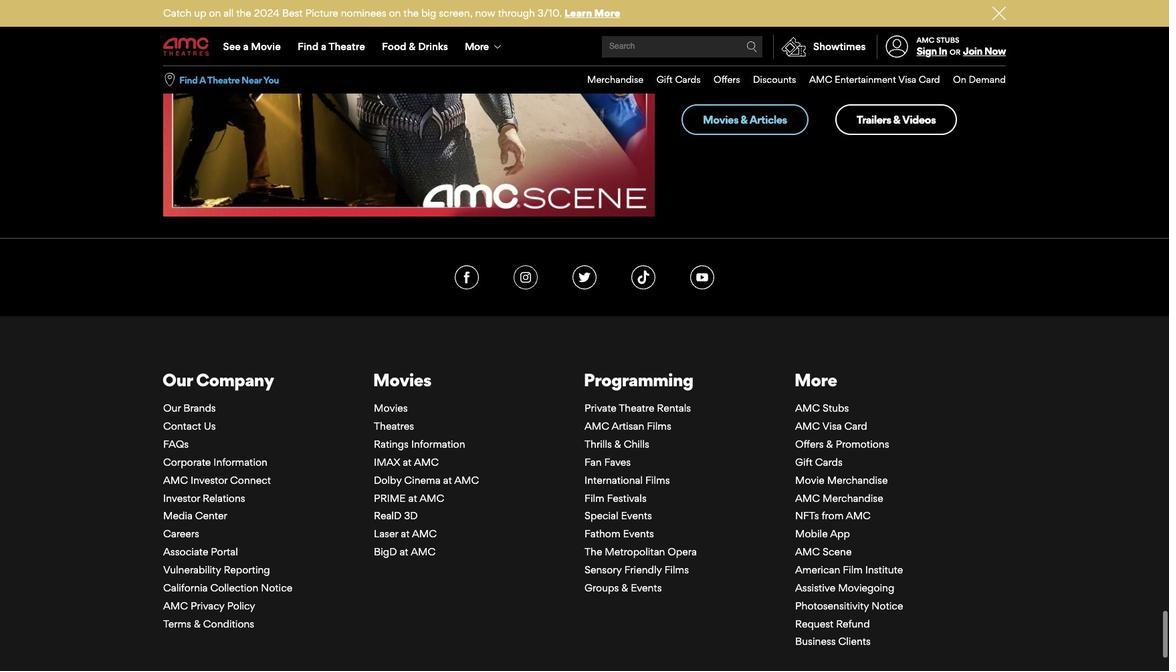 Task type: describe. For each thing, give the bounding box(es) containing it.
amc investor connect link
[[163, 472, 271, 485]]

1 vertical spatial investor
[[163, 490, 200, 503]]

join now button
[[963, 45, 1006, 58]]

film festivals link
[[585, 490, 647, 503]]

a
[[199, 74, 206, 85]]

american
[[795, 562, 840, 575]]

policy
[[227, 598, 255, 610]]

our brands link
[[163, 400, 216, 413]]

amc down mobile
[[795, 544, 820, 557]]

offers & promotions link
[[795, 436, 889, 449]]

2 the from the left
[[404, 7, 419, 19]]

conditions
[[203, 616, 254, 628]]

at down laser at amc link
[[400, 544, 408, 557]]

amc up amc visa card link
[[795, 400, 820, 413]]

now
[[984, 45, 1006, 58]]

clients
[[838, 634, 871, 646]]

business clients link
[[795, 634, 871, 646]]

amc down the 3d
[[412, 526, 437, 539]]

relations
[[203, 490, 245, 503]]

find a theatre near you button
[[179, 73, 279, 86]]

nominees
[[341, 7, 386, 19]]

1 vertical spatial events
[[623, 526, 654, 539]]

contact
[[163, 418, 201, 431]]

amc down laser at amc link
[[411, 544, 436, 557]]

assistive moviegoing link
[[795, 580, 894, 592]]

amc up terms
[[163, 598, 188, 610]]

amc stubs link
[[795, 400, 849, 413]]

2 vertical spatial merchandise
[[823, 490, 883, 503]]

our brands contact us faqs corporate information amc investor connect investor relations media center careers associate portal vulnerability reporting california collection notice amc privacy policy terms & conditions
[[163, 400, 292, 628]]

corporate information link
[[163, 454, 267, 467]]

bigd
[[374, 544, 397, 557]]

request refund link
[[795, 616, 870, 628]]

trailers & videos link
[[835, 102, 957, 133]]

nfts
[[795, 508, 819, 521]]

all
[[224, 7, 234, 19]]

film inside amc stubs amc visa card offers & promotions gift cards movie merchandise amc merchandise nfts from amc mobile app amc scene american film institute assistive moviegoing photosensitivity notice request refund business clients
[[843, 562, 863, 575]]

learn
[[564, 7, 592, 19]]

& right food
[[409, 40, 416, 53]]

1 the from the left
[[236, 7, 251, 19]]

or
[[950, 48, 961, 57]]

assistive
[[795, 580, 836, 592]]

thrills & chills link
[[585, 436, 649, 449]]

1 on from the left
[[209, 7, 221, 19]]

discounts
[[753, 74, 796, 85]]

request
[[795, 616, 834, 628]]

sign in or join amc stubs element
[[877, 28, 1006, 66]]

refund
[[836, 616, 870, 628]]

footer containing our company
[[0, 236, 1169, 672]]

at up the 3d
[[408, 490, 417, 503]]

offers inside amc stubs amc visa card offers & promotions gift cards movie merchandise amc merchandise nfts from amc mobile app amc scene american film institute assistive moviegoing photosensitivity notice request refund business clients
[[795, 436, 824, 449]]

up
[[194, 7, 206, 19]]

amc down showtimes link
[[809, 74, 832, 85]]

scene
[[823, 544, 852, 557]]

collection
[[210, 580, 258, 592]]

fathom events link
[[585, 526, 654, 539]]

theatre inside private theatre rentals amc artisan films thrills & chills fan faves international films film festivals special events fathom events the metropolitan opera sensory friendly films groups & events
[[619, 400, 654, 413]]

groups
[[585, 580, 619, 592]]

trailers & videos
[[857, 111, 936, 124]]

theatre for a
[[207, 74, 240, 85]]

cards inside gift cards link
[[675, 74, 701, 85]]

promotions
[[836, 436, 889, 449]]

amc entertainment visa card
[[809, 74, 940, 85]]

on
[[953, 74, 966, 85]]

0 vertical spatial movie
[[251, 40, 281, 53]]

associate
[[163, 544, 208, 557]]

movie merchandise link
[[795, 472, 888, 485]]

dolby
[[374, 472, 402, 485]]

merchandise link
[[574, 66, 644, 93]]

privacy
[[191, 598, 224, 610]]

faqs link
[[163, 436, 189, 449]]

0 vertical spatial investor
[[191, 472, 228, 485]]

stubs for visa
[[823, 400, 849, 413]]

reald 3d link
[[374, 508, 418, 521]]

on demand link
[[940, 66, 1006, 93]]

movie inside amc stubs amc visa card offers & promotions gift cards movie merchandise amc merchandise nfts from amc mobile app amc scene american film institute assistive moviegoing photosensitivity notice request refund business clients
[[795, 472, 825, 485]]

film inside private theatre rentals amc artisan films thrills & chills fan faves international films film festivals special events fathom events the metropolitan opera sensory friendly films groups & events
[[585, 490, 604, 503]]

cards inside amc stubs amc visa card offers & promotions gift cards movie merchandise amc merchandise nfts from amc mobile app amc scene american film institute assistive moviegoing photosensitivity notice request refund business clients
[[815, 454, 843, 467]]

private theatre rentals amc artisan films thrills & chills fan faves international films film festivals special events fathom events the metropolitan opera sensory friendly films groups & events
[[585, 400, 697, 592]]

rentals
[[657, 400, 691, 413]]

notice inside our brands contact us faqs corporate information amc investor connect investor relations media center careers associate portal vulnerability reporting california collection notice amc privacy policy terms & conditions
[[261, 580, 292, 592]]

0 vertical spatial merchandise
[[587, 74, 644, 85]]

3/10.
[[538, 7, 562, 19]]

learn more link
[[564, 7, 620, 19]]

movies for movies
[[373, 367, 431, 389]]

2 vertical spatial films
[[664, 562, 689, 575]]

groups & events link
[[585, 580, 662, 592]]

amc up nfts
[[795, 490, 820, 503]]

on demand
[[953, 74, 1006, 85]]

movies & articles link
[[682, 102, 808, 133]]

our for our brands contact us faqs corporate information amc investor connect investor relations media center careers associate portal vulnerability reporting california collection notice amc privacy policy terms & conditions
[[163, 400, 181, 413]]

movies for movies theatres ratings information imax at amc dolby cinema at amc prime at amc reald 3d laser at amc bigd at amc
[[374, 400, 408, 413]]

institute
[[865, 562, 903, 575]]

company
[[196, 367, 274, 389]]

0 vertical spatial gift cards link
[[644, 66, 701, 93]]

amc visa card link
[[795, 418, 867, 431]]

at right cinema
[[443, 472, 452, 485]]

programming
[[584, 367, 693, 389]]

vulnerability reporting link
[[163, 562, 270, 575]]

& up faves
[[614, 436, 621, 449]]

a for movie
[[243, 40, 249, 53]]

1 horizontal spatial gift cards link
[[795, 454, 843, 467]]

discounts link
[[740, 66, 796, 93]]

0 vertical spatial more
[[594, 7, 620, 19]]

information inside movies theatres ratings information imax at amc dolby cinema at amc prime at amc reald 3d laser at amc bigd at amc
[[411, 436, 465, 449]]

artisan
[[612, 418, 644, 431]]

from
[[822, 508, 844, 521]]

& inside "link"
[[741, 111, 748, 124]]

connect
[[230, 472, 271, 485]]

sign
[[917, 45, 937, 58]]

user profile image
[[878, 36, 916, 58]]

2 horizontal spatial more
[[794, 367, 837, 389]]

menu containing more
[[163, 28, 1006, 66]]

catch up on all the 2024 best picture nominees on the big screen, now through 3/10. learn more
[[163, 7, 620, 19]]

imax
[[374, 454, 400, 467]]

amc down dolby cinema at amc link
[[420, 490, 444, 503]]

movies for movies & articles
[[703, 111, 739, 124]]

international
[[585, 472, 643, 485]]

amc stubs sign in or join now
[[917, 35, 1006, 58]]

california collection notice link
[[163, 580, 292, 592]]

imax at amc link
[[374, 454, 439, 467]]

theatres link
[[374, 418, 414, 431]]

reald
[[374, 508, 401, 521]]

now
[[475, 7, 495, 19]]

amc artisan films link
[[585, 418, 671, 431]]

card inside 'amc entertainment visa card' link
[[919, 74, 940, 85]]

amc inside amc stubs sign in or join now
[[917, 35, 935, 45]]

amc twitter image
[[573, 264, 597, 288]]



Task type: vqa. For each thing, say whether or not it's contained in the screenshot.
THE WHERE
no



Task type: locate. For each thing, give the bounding box(es) containing it.
1 vertical spatial gift
[[795, 454, 813, 467]]

& left articles
[[741, 111, 748, 124]]

movies inside movies theatres ratings information imax at amc dolby cinema at amc prime at amc reald 3d laser at amc bigd at amc
[[374, 400, 408, 413]]

& right terms
[[194, 616, 201, 628]]

& down amc visa card link
[[826, 436, 833, 449]]

cards down search the amc website text box
[[675, 74, 701, 85]]

through
[[498, 7, 535, 19]]

gift inside amc stubs amc visa card offers & promotions gift cards movie merchandise amc merchandise nfts from amc mobile app amc scene american film institute assistive moviegoing photosensitivity notice request refund business clients
[[795, 454, 813, 467]]

2 vertical spatial more
[[794, 367, 837, 389]]

prime at amc link
[[374, 490, 444, 503]]

stubs inside amc stubs sign in or join now
[[936, 35, 960, 45]]

1 vertical spatial find
[[179, 74, 198, 85]]

gift up movie merchandise link on the right of page
[[795, 454, 813, 467]]

more right learn
[[594, 7, 620, 19]]

0 vertical spatial our
[[162, 367, 193, 389]]

showtimes image
[[774, 35, 813, 59]]

dolby cinema at amc link
[[374, 472, 479, 485]]

reporting
[[224, 562, 270, 575]]

mobile
[[795, 526, 828, 539]]

amc privacy policy link
[[163, 598, 255, 610]]

1 horizontal spatial information
[[411, 436, 465, 449]]

investor
[[191, 472, 228, 485], [163, 490, 200, 503]]

careers
[[163, 526, 199, 539]]

find left a
[[179, 74, 198, 85]]

gift cards link down search the amc website text box
[[644, 66, 701, 93]]

movies theatres ratings information imax at amc dolby cinema at amc prime at amc reald 3d laser at amc bigd at amc
[[374, 400, 479, 557]]

gift cards link up movie merchandise link on the right of page
[[795, 454, 843, 467]]

1 vertical spatial film
[[843, 562, 863, 575]]

a right see
[[243, 40, 249, 53]]

1 horizontal spatial cards
[[815, 454, 843, 467]]

1 horizontal spatial more
[[594, 7, 620, 19]]

showtimes link
[[773, 35, 866, 59]]

more up amc stubs link
[[794, 367, 837, 389]]

1 vertical spatial theatre
[[207, 74, 240, 85]]

movies up movies 'link'
[[373, 367, 431, 389]]

1 vertical spatial offers
[[795, 436, 824, 449]]

movies inside movies & articles "link"
[[703, 111, 739, 124]]

0 horizontal spatial theatre
[[207, 74, 240, 85]]

0 horizontal spatial cards
[[675, 74, 701, 85]]

laser
[[374, 526, 398, 539]]

information up imax at amc link on the bottom left of the page
[[411, 436, 465, 449]]

stubs up amc visa card link
[[823, 400, 849, 413]]

more down now
[[465, 40, 489, 53]]

theatre down nominees
[[329, 40, 365, 53]]

visa
[[898, 74, 916, 85], [822, 418, 842, 431]]

amc inside private theatre rentals amc artisan films thrills & chills fan faves international films film festivals special events fathom events the metropolitan opera sensory friendly films groups & events
[[585, 418, 609, 431]]

our up contact
[[163, 400, 181, 413]]

contact us link
[[163, 418, 216, 431]]

find down picture
[[298, 40, 319, 53]]

1 horizontal spatial film
[[843, 562, 863, 575]]

menu down showtimes image
[[574, 66, 1006, 93]]

sensory
[[585, 562, 622, 575]]

stubs for in
[[936, 35, 960, 45]]

a down picture
[[321, 40, 326, 53]]

mobile app link
[[795, 526, 850, 539]]

& down the "sensory friendly films" link
[[621, 580, 628, 592]]

1 vertical spatial movie
[[795, 472, 825, 485]]

gift inside gift cards link
[[657, 74, 673, 85]]

0 vertical spatial movies
[[703, 111, 739, 124]]

1 horizontal spatial card
[[919, 74, 940, 85]]

0 horizontal spatial movie
[[251, 40, 281, 53]]

gift cards
[[657, 74, 701, 85]]

ratings
[[374, 436, 409, 449]]

& inside amc stubs amc visa card offers & promotions gift cards movie merchandise amc merchandise nfts from amc mobile app amc scene american film institute assistive moviegoing photosensitivity notice request refund business clients
[[826, 436, 833, 449]]

at right the imax
[[403, 454, 412, 467]]

big
[[421, 7, 436, 19]]

international films link
[[585, 472, 670, 485]]

catch
[[163, 7, 191, 19]]

information inside our brands contact us faqs corporate information amc investor connect investor relations media center careers associate portal vulnerability reporting california collection notice amc privacy policy terms & conditions
[[214, 454, 267, 467]]

fathom
[[585, 526, 620, 539]]

0 horizontal spatial on
[[209, 7, 221, 19]]

amc up dolby cinema at amc link
[[414, 454, 439, 467]]

our inside our brands contact us faqs corporate information amc investor connect investor relations media center careers associate portal vulnerability reporting california collection notice amc privacy policy terms & conditions
[[163, 400, 181, 413]]

2 on from the left
[[389, 7, 401, 19]]

0 horizontal spatial the
[[236, 7, 251, 19]]

theatre right a
[[207, 74, 240, 85]]

at up the bigd at amc 'link'
[[401, 526, 410, 539]]

1 vertical spatial stubs
[[823, 400, 849, 413]]

notice down reporting
[[261, 580, 292, 592]]

0 vertical spatial find
[[298, 40, 319, 53]]

a for theatre
[[321, 40, 326, 53]]

1 a from the left
[[243, 40, 249, 53]]

movies up theatres
[[374, 400, 408, 413]]

0 horizontal spatial gift cards link
[[644, 66, 701, 93]]

0 horizontal spatial visa
[[822, 418, 842, 431]]

faves
[[604, 454, 631, 467]]

media
[[163, 508, 193, 521]]

submit search icon image
[[746, 41, 757, 52]]

movies
[[703, 111, 739, 124], [373, 367, 431, 389], [374, 400, 408, 413]]

amc up "sign"
[[917, 35, 935, 45]]

photosensitivity notice link
[[795, 598, 903, 610]]

find for find a theatre
[[298, 40, 319, 53]]

2 horizontal spatial theatre
[[619, 400, 654, 413]]

0 vertical spatial visa
[[898, 74, 916, 85]]

cards up movie merchandise link on the right of page
[[815, 454, 843, 467]]

a inside see a movie link
[[243, 40, 249, 53]]

1 vertical spatial more
[[465, 40, 489, 53]]

films down rentals
[[647, 418, 671, 431]]

offers link
[[701, 66, 740, 93]]

amc up thrills
[[585, 418, 609, 431]]

movie up amc merchandise link
[[795, 472, 825, 485]]

visa down user profile 'image'
[[898, 74, 916, 85]]

our
[[162, 367, 193, 389], [163, 400, 181, 413]]

events up the metropolitan opera link
[[623, 526, 654, 539]]

0 vertical spatial cards
[[675, 74, 701, 85]]

0 horizontal spatial find
[[179, 74, 198, 85]]

investor up media on the left bottom of the page
[[163, 490, 200, 503]]

amc youtube image
[[690, 264, 714, 288], [690, 264, 714, 288]]

picture
[[305, 7, 338, 19]]

articles
[[750, 111, 787, 124]]

entertainment
[[835, 74, 896, 85]]

film
[[585, 490, 604, 503], [843, 562, 863, 575]]

amc scene image
[[163, 0, 655, 215]]

notice down 'moviegoing' in the bottom right of the page
[[872, 598, 903, 610]]

amc scene link
[[795, 544, 852, 557]]

fan faves link
[[585, 454, 631, 467]]

0 horizontal spatial offers
[[714, 74, 740, 85]]

find a theatre
[[298, 40, 365, 53]]

on
[[209, 7, 221, 19], [389, 7, 401, 19]]

0 horizontal spatial a
[[243, 40, 249, 53]]

1 horizontal spatial theatre
[[329, 40, 365, 53]]

brands
[[183, 400, 216, 413]]

1 vertical spatial notice
[[872, 598, 903, 610]]

1 vertical spatial movies
[[373, 367, 431, 389]]

offers
[[714, 74, 740, 85], [795, 436, 824, 449]]

best
[[282, 7, 303, 19]]

film up assistive moviegoing link
[[843, 562, 863, 575]]

1 horizontal spatial a
[[321, 40, 326, 53]]

near
[[241, 74, 262, 85]]

film up "special"
[[585, 490, 604, 503]]

0 horizontal spatial notice
[[261, 580, 292, 592]]

terms
[[163, 616, 191, 628]]

card inside amc stubs amc visa card offers & promotions gift cards movie merchandise amc merchandise nfts from amc mobile app amc scene american film institute assistive moviegoing photosensitivity notice request refund business clients
[[844, 418, 867, 431]]

amc facebook image
[[455, 264, 479, 288], [455, 264, 479, 288]]

0 vertical spatial offers
[[714, 74, 740, 85]]

2 vertical spatial movies
[[374, 400, 408, 413]]

stubs up in at the top of page
[[936, 35, 960, 45]]

california
[[163, 580, 208, 592]]

theatre inside menu
[[329, 40, 365, 53]]

0 horizontal spatial film
[[585, 490, 604, 503]]

a
[[243, 40, 249, 53], [321, 40, 326, 53]]

sign in button
[[917, 45, 947, 58]]

amc logo image
[[163, 38, 210, 56], [163, 38, 210, 56]]

movies & articles
[[703, 111, 787, 124]]

cookie consent banner dialog
[[0, 635, 1169, 672]]

gift down search the amc website text box
[[657, 74, 673, 85]]

more button
[[456, 28, 512, 66]]

card down sign in button
[[919, 74, 940, 85]]

amc down corporate
[[163, 472, 188, 485]]

showtimes
[[813, 40, 866, 53]]

1 horizontal spatial gift
[[795, 454, 813, 467]]

1 vertical spatial gift cards link
[[795, 454, 843, 467]]

movies link
[[374, 400, 408, 413]]

0 horizontal spatial more
[[465, 40, 489, 53]]

corporate
[[163, 454, 211, 467]]

investor relations link
[[163, 490, 245, 503]]

amc
[[917, 35, 935, 45], [809, 74, 832, 85], [795, 400, 820, 413], [585, 418, 609, 431], [795, 418, 820, 431], [414, 454, 439, 467], [163, 472, 188, 485], [454, 472, 479, 485], [420, 490, 444, 503], [795, 490, 820, 503], [846, 508, 871, 521], [412, 526, 437, 539], [411, 544, 436, 557], [795, 544, 820, 557], [163, 598, 188, 610]]

amc up app
[[846, 508, 871, 521]]

the left big
[[404, 7, 419, 19]]

theatre inside button
[[207, 74, 240, 85]]

1 vertical spatial information
[[214, 454, 267, 467]]

1 vertical spatial visa
[[822, 418, 842, 431]]

food & drinks
[[382, 40, 448, 53]]

3d
[[404, 508, 418, 521]]

0 horizontal spatial stubs
[[823, 400, 849, 413]]

our for our company
[[162, 367, 193, 389]]

movies down offers link
[[703, 111, 739, 124]]

card up promotions
[[844, 418, 867, 431]]

films down opera
[[664, 562, 689, 575]]

notice
[[261, 580, 292, 592], [872, 598, 903, 610]]

amc down amc stubs link
[[795, 418, 820, 431]]

amc instagram image
[[514, 264, 538, 288], [514, 264, 538, 288]]

0 vertical spatial notice
[[261, 580, 292, 592]]

offers up movies & articles at the top right of page
[[714, 74, 740, 85]]

films up the "festivals"
[[645, 472, 670, 485]]

visa inside amc stubs amc visa card offers & promotions gift cards movie merchandise amc merchandise nfts from amc mobile app amc scene american film institute assistive moviegoing photosensitivity notice request refund business clients
[[822, 418, 842, 431]]

1 horizontal spatial the
[[404, 7, 419, 19]]

special
[[585, 508, 618, 521]]

movie down 2024
[[251, 40, 281, 53]]

menu down learn
[[163, 28, 1006, 66]]

offers down amc visa card link
[[795, 436, 824, 449]]

1 horizontal spatial find
[[298, 40, 319, 53]]

faqs
[[163, 436, 189, 449]]

portal
[[211, 544, 238, 557]]

cinema
[[404, 472, 441, 485]]

moviegoing
[[838, 580, 894, 592]]

1 vertical spatial card
[[844, 418, 867, 431]]

find inside button
[[179, 74, 198, 85]]

a inside find a theatre link
[[321, 40, 326, 53]]

0 horizontal spatial information
[[214, 454, 267, 467]]

amc tiktok image
[[631, 264, 655, 288], [631, 264, 655, 288]]

1 vertical spatial cards
[[815, 454, 843, 467]]

search the AMC website text field
[[607, 42, 746, 52]]

1 horizontal spatial offers
[[795, 436, 824, 449]]

trailers
[[857, 111, 891, 124]]

0 vertical spatial card
[[919, 74, 940, 85]]

events down the "festivals"
[[621, 508, 652, 521]]

more inside button
[[465, 40, 489, 53]]

investor up investor relations link
[[191, 472, 228, 485]]

chills
[[624, 436, 649, 449]]

events down friendly
[[631, 580, 662, 592]]

amc twitter image
[[573, 264, 597, 288]]

the metropolitan opera link
[[585, 544, 697, 557]]

1 horizontal spatial movie
[[795, 472, 825, 485]]

find a theatre near you
[[179, 74, 279, 85]]

notice inside amc stubs amc visa card offers & promotions gift cards movie merchandise amc merchandise nfts from amc mobile app amc scene american film institute assistive moviegoing photosensitivity notice request refund business clients
[[872, 598, 903, 610]]

stubs inside amc stubs amc visa card offers & promotions gift cards movie merchandise amc merchandise nfts from amc mobile app amc scene american film institute assistive moviegoing photosensitivity notice request refund business clients
[[823, 400, 849, 413]]

theatre
[[329, 40, 365, 53], [207, 74, 240, 85], [619, 400, 654, 413]]

the right "all"
[[236, 7, 251, 19]]

0 vertical spatial information
[[411, 436, 465, 449]]

& left videos
[[893, 111, 900, 124]]

1 vertical spatial merchandise
[[827, 472, 888, 485]]

0 horizontal spatial gift
[[657, 74, 673, 85]]

2024
[[254, 7, 279, 19]]

the
[[236, 7, 251, 19], [404, 7, 419, 19]]

information up connect
[[214, 454, 267, 467]]

find a theatre link
[[289, 28, 373, 66]]

american film institute link
[[795, 562, 903, 575]]

our up our brands link
[[162, 367, 193, 389]]

& inside our brands contact us faqs corporate information amc investor connect investor relations media center careers associate portal vulnerability reporting california collection notice amc privacy policy terms & conditions
[[194, 616, 201, 628]]

0 vertical spatial theatre
[[329, 40, 365, 53]]

thrills
[[585, 436, 612, 449]]

careers link
[[163, 526, 199, 539]]

on left "all"
[[209, 7, 221, 19]]

2 vertical spatial events
[[631, 580, 662, 592]]

theatre up artisan
[[619, 400, 654, 413]]

photosensitivity
[[795, 598, 869, 610]]

videos
[[902, 111, 936, 124]]

visa down amc stubs link
[[822, 418, 842, 431]]

food & drinks link
[[373, 28, 456, 66]]

2 a from the left
[[321, 40, 326, 53]]

0 vertical spatial menu
[[163, 28, 1006, 66]]

menu containing merchandise
[[574, 66, 1006, 93]]

on right nominees
[[389, 7, 401, 19]]

terms & conditions link
[[163, 616, 254, 628]]

1 horizontal spatial notice
[[872, 598, 903, 610]]

0 horizontal spatial card
[[844, 418, 867, 431]]

1 horizontal spatial visa
[[898, 74, 916, 85]]

our company
[[162, 367, 274, 389]]

merchandise down movie merchandise link on the right of page
[[823, 490, 883, 503]]

special events link
[[585, 508, 652, 521]]

1 horizontal spatial stubs
[[936, 35, 960, 45]]

1 vertical spatial menu
[[574, 66, 1006, 93]]

theatre for a
[[329, 40, 365, 53]]

0 vertical spatial stubs
[[936, 35, 960, 45]]

1 vertical spatial films
[[645, 472, 670, 485]]

merchandise up amc merchandise link
[[827, 472, 888, 485]]

0 vertical spatial gift
[[657, 74, 673, 85]]

1 horizontal spatial on
[[389, 7, 401, 19]]

amc right cinema
[[454, 472, 479, 485]]

0 vertical spatial films
[[647, 418, 671, 431]]

merchandise left gift cards
[[587, 74, 644, 85]]

footer
[[0, 236, 1169, 672]]

menu
[[163, 28, 1006, 66], [574, 66, 1006, 93]]

0 vertical spatial film
[[585, 490, 604, 503]]

demand
[[969, 74, 1006, 85]]

find for find a theatre near you
[[179, 74, 198, 85]]

2 vertical spatial theatre
[[619, 400, 654, 413]]

1 vertical spatial our
[[163, 400, 181, 413]]

in
[[939, 45, 947, 58]]

0 vertical spatial events
[[621, 508, 652, 521]]



